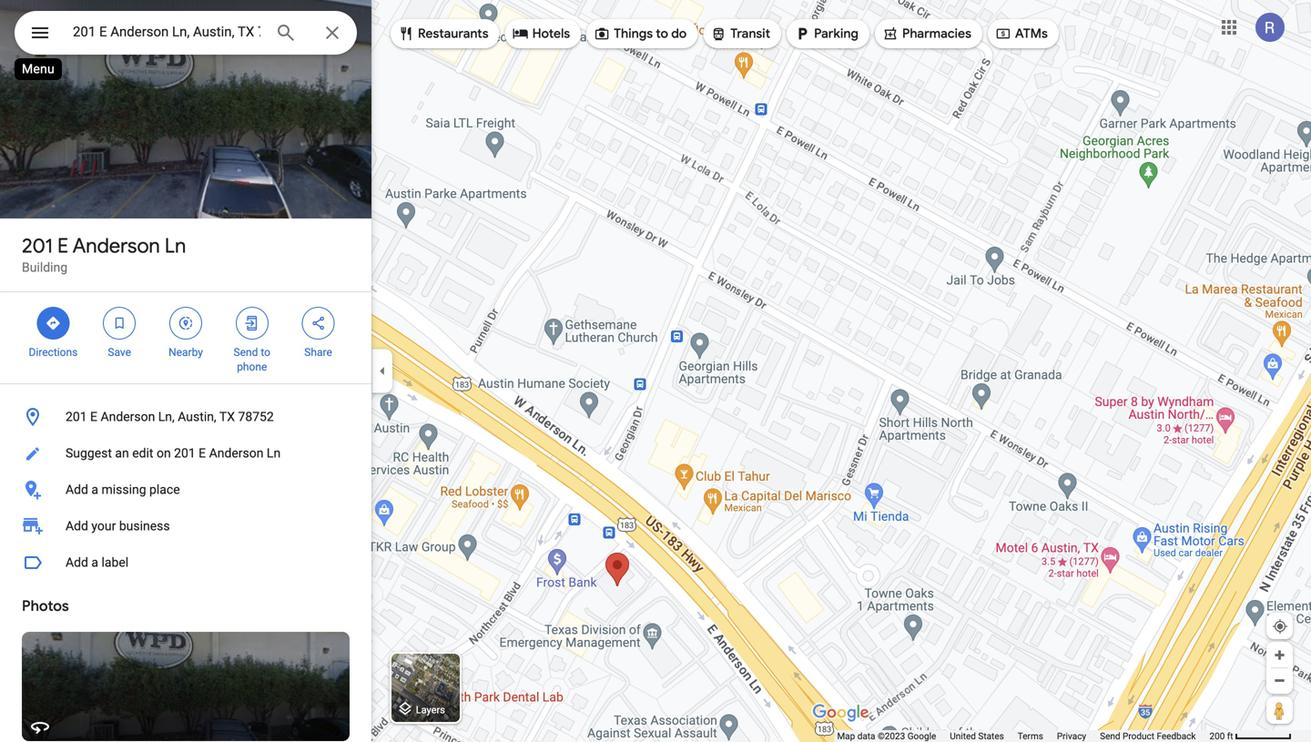 Task type: vqa. For each thing, say whether or not it's contained in the screenshot.


Task type: describe. For each thing, give the bounding box(es) containing it.
your
[[91, 519, 116, 534]]

share
[[304, 346, 332, 359]]


[[995, 24, 1012, 44]]

anderson for ln,
[[101, 409, 155, 424]]

ft
[[1228, 731, 1234, 742]]

 button
[[15, 11, 66, 58]]

 search field
[[15, 11, 357, 58]]

anderson inside "suggest an edit on 201 e anderson ln" button
[[209, 446, 264, 461]]

an
[[115, 446, 129, 461]]

photos
[[22, 597, 69, 616]]

to inside  things to do
[[656, 26, 669, 42]]

privacy
[[1057, 731, 1087, 742]]

united states button
[[950, 730, 1004, 742]]


[[594, 24, 610, 44]]

suggest an edit on 201 e anderson ln
[[66, 446, 281, 461]]

201 E Anderson Ln, Austin, TX 78752 field
[[15, 11, 357, 55]]

send for send to phone
[[234, 346, 258, 359]]

zoom in image
[[1273, 648, 1287, 662]]

suggest
[[66, 446, 112, 461]]

hotels
[[533, 26, 570, 42]]

terms
[[1018, 731, 1044, 742]]

 transit
[[711, 24, 771, 44]]

add a missing place button
[[0, 472, 372, 508]]

add your business
[[66, 519, 170, 534]]

data
[[858, 731, 876, 742]]

send to phone
[[234, 346, 271, 373]]

send product feedback button
[[1100, 730, 1196, 742]]

 atms
[[995, 24, 1048, 44]]

united states
[[950, 731, 1004, 742]]

footer inside google maps element
[[837, 730, 1210, 742]]

business
[[119, 519, 170, 534]]

atms
[[1015, 26, 1048, 42]]

google maps element
[[0, 0, 1312, 742]]

add a label button
[[0, 545, 372, 581]]

anderson for ln
[[72, 233, 160, 259]]


[[45, 313, 61, 333]]

201 e anderson ln main content
[[0, 0, 372, 742]]

 things to do
[[594, 24, 687, 44]]

e for ln
[[57, 233, 68, 259]]

ln inside button
[[267, 446, 281, 461]]

to inside send to phone
[[261, 346, 271, 359]]

transit
[[731, 26, 771, 42]]

suggest an edit on 201 e anderson ln button
[[0, 435, 372, 472]]

add for add a label
[[66, 555, 88, 570]]

building
[[22, 260, 67, 275]]

austin,
[[178, 409, 216, 424]]

201 e anderson ln, austin, tx 78752
[[66, 409, 274, 424]]

 hotels
[[512, 24, 570, 44]]

map data ©2023 google
[[837, 731, 937, 742]]


[[883, 24, 899, 44]]

 parking
[[794, 24, 859, 44]]

map
[[837, 731, 855, 742]]

terms button
[[1018, 730, 1044, 742]]

show your location image
[[1272, 618, 1289, 635]]

layers
[[416, 704, 445, 716]]

pharmacies
[[903, 26, 972, 42]]

collapse side panel image
[[373, 361, 393, 381]]



Task type: locate. For each thing, give the bounding box(es) containing it.
78752
[[238, 409, 274, 424]]

anderson down tx
[[209, 446, 264, 461]]

200 ft button
[[1210, 731, 1292, 742]]

1 horizontal spatial e
[[90, 409, 97, 424]]

0 horizontal spatial e
[[57, 233, 68, 259]]

0 horizontal spatial ln
[[165, 233, 186, 259]]

e up building
[[57, 233, 68, 259]]

actions for 201 e anderson ln region
[[0, 292, 372, 383]]


[[398, 24, 414, 44]]


[[29, 20, 51, 46]]

add a missing place
[[66, 482, 180, 497]]

edit
[[132, 446, 153, 461]]

send product feedback
[[1100, 731, 1196, 742]]

0 horizontal spatial send
[[234, 346, 258, 359]]

united
[[950, 731, 976, 742]]

0 vertical spatial ln
[[165, 233, 186, 259]]

2 vertical spatial add
[[66, 555, 88, 570]]

send for send product feedback
[[1100, 731, 1121, 742]]

none field inside "201 e anderson ln, austin, tx 78752" field
[[73, 21, 260, 43]]

add left your
[[66, 519, 88, 534]]

0 horizontal spatial 201
[[22, 233, 53, 259]]

directions
[[29, 346, 78, 359]]

1 horizontal spatial 201
[[66, 409, 87, 424]]

to
[[656, 26, 669, 42], [261, 346, 271, 359]]

a left label
[[91, 555, 98, 570]]

2 a from the top
[[91, 555, 98, 570]]

1 add from the top
[[66, 482, 88, 497]]

add for add your business
[[66, 519, 88, 534]]

0 vertical spatial send
[[234, 346, 258, 359]]

anderson up the an
[[101, 409, 155, 424]]

1 horizontal spatial to
[[656, 26, 669, 42]]

e up suggest
[[90, 409, 97, 424]]

201 inside button
[[174, 446, 196, 461]]

e
[[57, 233, 68, 259], [90, 409, 97, 424], [199, 446, 206, 461]]

201 e anderson ln, austin, tx 78752 button
[[0, 399, 372, 435]]

add your business link
[[0, 508, 372, 545]]

product
[[1123, 731, 1155, 742]]

None field
[[73, 21, 260, 43]]

201 for ln,
[[66, 409, 87, 424]]

1 vertical spatial a
[[91, 555, 98, 570]]

ln down 78752 in the left bottom of the page
[[267, 446, 281, 461]]

1 a from the top
[[91, 482, 98, 497]]


[[111, 313, 128, 333]]

anderson inside 201 e anderson ln, austin, tx 78752 button
[[101, 409, 155, 424]]

0 vertical spatial to
[[656, 26, 669, 42]]

footer containing map data ©2023 google
[[837, 730, 1210, 742]]

3 add from the top
[[66, 555, 88, 570]]

200
[[1210, 731, 1225, 742]]

anderson up 
[[72, 233, 160, 259]]

anderson
[[72, 233, 160, 259], [101, 409, 155, 424], [209, 446, 264, 461]]

ln
[[165, 233, 186, 259], [267, 446, 281, 461]]

add left label
[[66, 555, 88, 570]]


[[178, 313, 194, 333]]

add down suggest
[[66, 482, 88, 497]]

google account: ruby anderson  
(rubyanndersson@gmail.com) image
[[1256, 13, 1285, 42]]

anderson inside the 201 e anderson ln building
[[72, 233, 160, 259]]

201 inside button
[[66, 409, 87, 424]]

on
[[157, 446, 171, 461]]

restaurants
[[418, 26, 489, 42]]

ln,
[[158, 409, 175, 424]]

add
[[66, 482, 88, 497], [66, 519, 88, 534], [66, 555, 88, 570]]


[[794, 24, 811, 44]]

201 up suggest
[[66, 409, 87, 424]]

send up phone
[[234, 346, 258, 359]]

feedback
[[1157, 731, 1196, 742]]

2 horizontal spatial e
[[199, 446, 206, 461]]

e inside button
[[90, 409, 97, 424]]

footer
[[837, 730, 1210, 742]]

201 right on
[[174, 446, 196, 461]]

0 vertical spatial e
[[57, 233, 68, 259]]

ln inside the 201 e anderson ln building
[[165, 233, 186, 259]]

201 e anderson ln building
[[22, 233, 186, 275]]

0 vertical spatial anderson
[[72, 233, 160, 259]]

©2023
[[878, 731, 906, 742]]

label
[[102, 555, 129, 570]]


[[244, 313, 260, 333]]

1 vertical spatial add
[[66, 519, 88, 534]]

send left product
[[1100, 731, 1121, 742]]

parking
[[814, 26, 859, 42]]

1 horizontal spatial ln
[[267, 446, 281, 461]]

e inside button
[[199, 446, 206, 461]]

1 vertical spatial ln
[[267, 446, 281, 461]]

add a label
[[66, 555, 129, 570]]

0 horizontal spatial to
[[261, 346, 271, 359]]

missing
[[102, 482, 146, 497]]

2 vertical spatial e
[[199, 446, 206, 461]]

e inside the 201 e anderson ln building
[[57, 233, 68, 259]]

1 vertical spatial to
[[261, 346, 271, 359]]


[[711, 24, 727, 44]]

1 vertical spatial anderson
[[101, 409, 155, 424]]

to left do
[[656, 26, 669, 42]]

 pharmacies
[[883, 24, 972, 44]]

2 horizontal spatial 201
[[174, 446, 196, 461]]

phone
[[237, 361, 267, 373]]

0 vertical spatial a
[[91, 482, 98, 497]]

save
[[108, 346, 131, 359]]

0 vertical spatial 201
[[22, 233, 53, 259]]

send inside button
[[1100, 731, 1121, 742]]

0 vertical spatial add
[[66, 482, 88, 497]]


[[310, 313, 327, 333]]

nearby
[[169, 346, 203, 359]]

e for ln,
[[90, 409, 97, 424]]

1 horizontal spatial send
[[1100, 731, 1121, 742]]

200 ft
[[1210, 731, 1234, 742]]

add for add a missing place
[[66, 482, 88, 497]]

send inside send to phone
[[234, 346, 258, 359]]

201 for ln
[[22, 233, 53, 259]]

do
[[671, 26, 687, 42]]

place
[[149, 482, 180, 497]]

1 vertical spatial send
[[1100, 731, 1121, 742]]

2 add from the top
[[66, 519, 88, 534]]

to up phone
[[261, 346, 271, 359]]

a
[[91, 482, 98, 497], [91, 555, 98, 570]]

show street view coverage image
[[1267, 697, 1293, 724]]

1 vertical spatial e
[[90, 409, 97, 424]]


[[512, 24, 529, 44]]

e down the "austin,"
[[199, 446, 206, 461]]

zoom out image
[[1273, 674, 1287, 688]]

things
[[614, 26, 653, 42]]

privacy button
[[1057, 730, 1087, 742]]

2 vertical spatial 201
[[174, 446, 196, 461]]

states
[[979, 731, 1004, 742]]

1 vertical spatial 201
[[66, 409, 87, 424]]

send
[[234, 346, 258, 359], [1100, 731, 1121, 742]]

201 inside the 201 e anderson ln building
[[22, 233, 53, 259]]

201
[[22, 233, 53, 259], [66, 409, 87, 424], [174, 446, 196, 461]]

a for label
[[91, 555, 98, 570]]

 restaurants
[[398, 24, 489, 44]]

201 up building
[[22, 233, 53, 259]]

google
[[908, 731, 937, 742]]

ln up  on the top of the page
[[165, 233, 186, 259]]

a left missing
[[91, 482, 98, 497]]

2 vertical spatial anderson
[[209, 446, 264, 461]]

a for missing
[[91, 482, 98, 497]]

tx
[[219, 409, 235, 424]]



